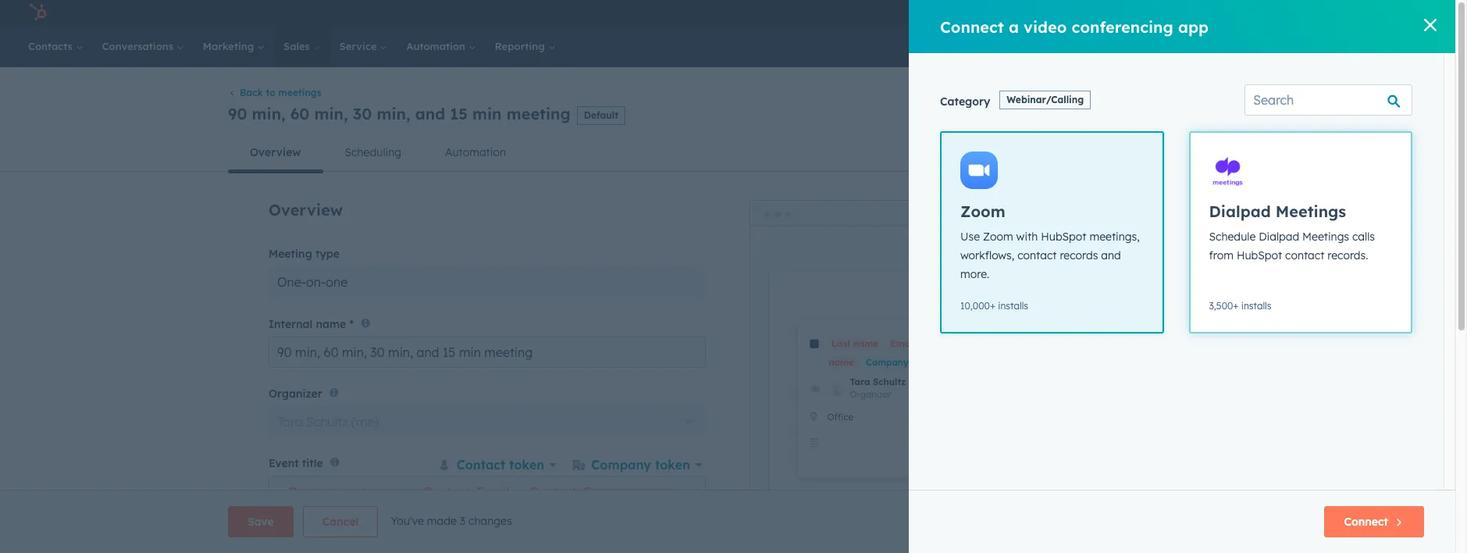 Task type: vqa. For each thing, say whether or not it's contained in the screenshot.
name corresponding to Contact: Last name
yes



Task type: describe. For each thing, give the bounding box(es) containing it.
contact
[[457, 457, 506, 473]]

overview inside button
[[250, 146, 301, 160]]

contact: last name
[[288, 485, 403, 500]]

made
[[427, 514, 457, 528]]

Meeting type text field
[[269, 267, 706, 298]]

changes
[[469, 514, 512, 528]]

tara schultz image
[[1300, 5, 1314, 20]]

name for company: company name
[[821, 485, 854, 500]]

automation
[[445, 146, 506, 160]]

hubspot link
[[19, 3, 59, 22]]

Internal name text field
[[269, 336, 706, 368]]

contact token
[[457, 457, 545, 473]]

contact: for contact: email
[[424, 485, 473, 500]]

apoptosis studios 2
[[1317, 6, 1412, 19]]

2
[[1407, 6, 1412, 19]]

page section element
[[191, 506, 1265, 537]]

company token
[[592, 457, 690, 473]]

navigation containing overview
[[228, 134, 1228, 172]]

company:
[[697, 485, 757, 500]]

settings link
[[1238, 4, 1258, 21]]

Search HubSpot search field
[[1236, 33, 1428, 59]]

event
[[269, 456, 299, 471]]

tara schultz (me) button
[[269, 406, 706, 437]]

settings image
[[1241, 7, 1255, 21]]

1 min, from the left
[[252, 104, 286, 123]]

cancel
[[322, 515, 359, 529]]

calling icon image
[[1149, 6, 1163, 20]]

hubspot image
[[28, 3, 47, 22]]

you've
[[391, 514, 424, 528]]

to
[[266, 87, 276, 99]]

contact token button
[[435, 453, 560, 477]]

60
[[290, 104, 310, 123]]

2 min, from the left
[[314, 104, 348, 123]]

search image
[[1423, 41, 1434, 52]]

automation button
[[423, 134, 528, 171]]

apoptosis
[[1317, 6, 1365, 19]]

min
[[473, 104, 502, 123]]

back to meetings
[[240, 87, 321, 99]]

overview button
[[228, 134, 323, 171]]

meeting
[[507, 104, 571, 123]]

troubleshoot link
[[1130, 103, 1228, 128]]

back
[[240, 87, 263, 99]]

(me)
[[352, 414, 379, 430]]

last
[[341, 485, 367, 500]]

90
[[228, 104, 247, 123]]

scheduling
[[345, 146, 402, 160]]

upgrade
[[1084, 8, 1127, 20]]

help image
[[1215, 7, 1229, 21]]

event title
[[269, 456, 323, 471]]

meeting
[[269, 247, 312, 261]]

location
[[269, 526, 316, 540]]

90 min, 60 min, 30 min, and 15 min meeting banner
[[228, 98, 1228, 134]]

you've made 3 changes
[[391, 514, 512, 528]]

calling icon button
[[1143, 2, 1170, 23]]

help button
[[1209, 0, 1235, 25]]

back to meetings button
[[228, 87, 321, 99]]

actions
[[1066, 109, 1098, 121]]

token for contact token
[[509, 457, 545, 473]]

cancel button
[[303, 506, 378, 537]]

90 min, 60 min, 30 min, and 15 min meeting
[[228, 104, 571, 123]]



Task type: locate. For each thing, give the bounding box(es) containing it.
contact: for contact: company name
[[530, 485, 579, 500]]

tara schultz (me)
[[277, 414, 379, 430]]

menu
[[1056, 0, 1437, 25]]

marketplaces button
[[1173, 0, 1206, 25]]

0 horizontal spatial token
[[509, 457, 545, 473]]

menu item
[[1138, 0, 1142, 25], [1259, 0, 1289, 25]]

schultz
[[306, 414, 348, 430]]

2 horizontal spatial contact:
[[530, 485, 579, 500]]

2 token from the left
[[655, 457, 690, 473]]

overview
[[250, 146, 301, 160], [269, 200, 343, 220]]

upgrade image
[[1066, 7, 1081, 21]]

contact:
[[288, 485, 338, 500], [424, 485, 473, 500], [530, 485, 579, 500]]

1 horizontal spatial menu item
[[1259, 0, 1289, 25]]

name for contact: last name
[[370, 485, 403, 500]]

token up the email
[[509, 457, 545, 473]]

troubleshoot
[[1144, 109, 1201, 121]]

type
[[316, 247, 340, 261]]

0 vertical spatial overview
[[250, 146, 301, 160]]

2 horizontal spatial min,
[[377, 104, 411, 123]]

company for contact:
[[583, 485, 640, 500]]

default
[[584, 109, 619, 121]]

internal
[[269, 317, 313, 331]]

meeting type
[[269, 247, 340, 261]]

0 horizontal spatial menu item
[[1138, 0, 1142, 25]]

contact: up you've made 3 changes on the bottom of the page
[[424, 485, 473, 500]]

token for company token
[[655, 457, 690, 473]]

contact: down contact token
[[530, 485, 579, 500]]

min,
[[252, 104, 286, 123], [314, 104, 348, 123], [377, 104, 411, 123]]

event title element
[[269, 453, 861, 526]]

save button
[[228, 506, 294, 537]]

and
[[415, 104, 445, 123]]

save
[[248, 515, 274, 529]]

30
[[353, 104, 372, 123]]

search button
[[1415, 33, 1442, 59]]

3 min, from the left
[[377, 104, 411, 123]]

name
[[316, 317, 346, 331], [370, 485, 403, 500], [643, 485, 677, 500], [821, 485, 854, 500]]

3 contact: from the left
[[530, 485, 579, 500]]

company inside company token popup button
[[592, 457, 651, 473]]

company
[[592, 457, 651, 473], [583, 485, 640, 500], [760, 485, 817, 500]]

0 horizontal spatial min,
[[252, 104, 286, 123]]

company: company name
[[697, 485, 854, 500]]

title
[[302, 456, 323, 471]]

meetings
[[278, 87, 321, 99]]

company for company:
[[760, 485, 817, 500]]

navigation
[[228, 134, 1228, 172]]

overview up 'meeting type'
[[269, 200, 343, 220]]

email
[[477, 485, 509, 500]]

1 token from the left
[[509, 457, 545, 473]]

15
[[450, 104, 468, 123]]

company down company token popup button
[[583, 485, 640, 500]]

1 horizontal spatial min,
[[314, 104, 348, 123]]

contact: for contact: last name
[[288, 485, 338, 500]]

menu item left calling icon dropdown button
[[1138, 0, 1142, 25]]

scheduling button
[[323, 134, 423, 171]]

studios
[[1368, 6, 1404, 19]]

menu containing apoptosis studios 2
[[1056, 0, 1437, 25]]

None text field
[[278, 481, 861, 519]]

3
[[460, 514, 466, 528]]

None text field
[[269, 546, 706, 553]]

2 menu item from the left
[[1259, 0, 1289, 25]]

apoptosis studios 2 button
[[1291, 0, 1436, 25]]

overview down the "60" on the left top
[[250, 146, 301, 160]]

actions button
[[1053, 103, 1121, 128]]

1 contact: from the left
[[288, 485, 338, 500]]

marketplaces image
[[1182, 7, 1196, 21]]

2 contact: from the left
[[424, 485, 473, 500]]

menu item right settings link
[[1259, 0, 1289, 25]]

min, left 30
[[314, 104, 348, 123]]

contact: company name
[[530, 485, 677, 500]]

company token button
[[570, 453, 706, 477]]

min, down to
[[252, 104, 286, 123]]

organizer
[[269, 387, 322, 401]]

min, right 30
[[377, 104, 411, 123]]

internal name
[[269, 317, 346, 331]]

tara
[[277, 414, 303, 430]]

company right the company:
[[760, 485, 817, 500]]

none text field containing contact: last name
[[278, 481, 861, 519]]

1 vertical spatial overview
[[269, 200, 343, 220]]

company up contact: company name at left bottom
[[592, 457, 651, 473]]

token
[[509, 457, 545, 473], [655, 457, 690, 473]]

name for contact: company name
[[643, 485, 677, 500]]

1 menu item from the left
[[1138, 0, 1142, 25]]

1 horizontal spatial contact:
[[424, 485, 473, 500]]

contact: email
[[424, 485, 509, 500]]

1 horizontal spatial token
[[655, 457, 690, 473]]

contact: down title
[[288, 485, 338, 500]]

0 horizontal spatial contact:
[[288, 485, 338, 500]]

none text field inside event title element
[[278, 481, 861, 519]]

token up contact: company name at left bottom
[[655, 457, 690, 473]]



